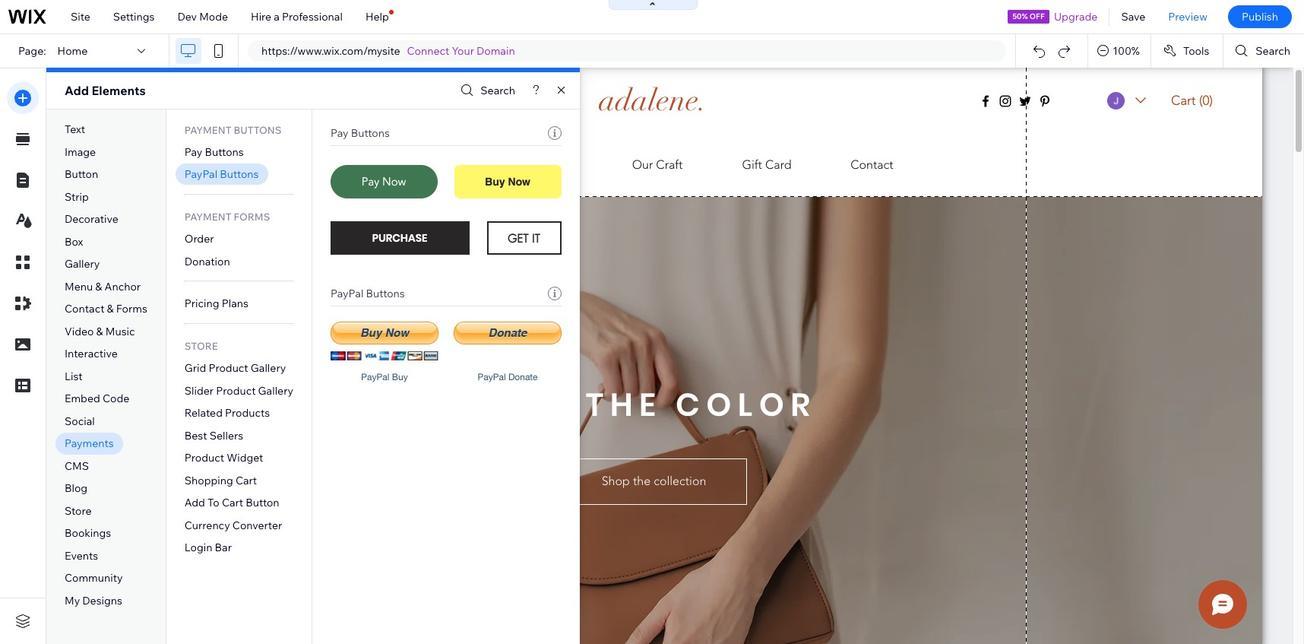 Task type: describe. For each thing, give the bounding box(es) containing it.
upgrade
[[1055, 10, 1098, 24]]

events
[[65, 549, 98, 563]]

currency
[[185, 519, 230, 532]]

add elements
[[65, 83, 146, 98]]

dev mode
[[178, 10, 228, 24]]

save
[[1122, 10, 1146, 24]]

hire a professional
[[251, 10, 343, 24]]

bookings
[[65, 527, 111, 540]]

buy
[[392, 372, 408, 382]]

0 horizontal spatial pay
[[185, 145, 203, 159]]

donate
[[509, 372, 538, 382]]

menu & anchor
[[65, 280, 141, 293]]

https://www.wix.com/mysite
[[262, 44, 400, 58]]

payments
[[65, 437, 114, 450]]

menu
[[65, 280, 93, 293]]

50%
[[1013, 11, 1029, 21]]

0 vertical spatial pay
[[331, 126, 349, 140]]

mode
[[199, 10, 228, 24]]

contact & forms
[[65, 302, 147, 316]]

0 vertical spatial gallery
[[65, 257, 100, 271]]

best
[[185, 429, 207, 442]]

slider product gallery
[[185, 384, 294, 398]]

gallery for slider product gallery
[[258, 384, 294, 398]]

code
[[103, 392, 129, 406]]

product for slider
[[216, 384, 256, 398]]

slider
[[185, 384, 214, 398]]

& for contact
[[107, 302, 114, 316]]

1 horizontal spatial paypal buttons
[[331, 287, 405, 300]]

contact
[[65, 302, 105, 316]]

1 horizontal spatial pay buttons
[[331, 126, 390, 140]]

my designs
[[65, 594, 122, 608]]

social
[[65, 414, 95, 428]]

anchor
[[105, 280, 141, 293]]

text
[[65, 123, 85, 136]]

video & music
[[65, 325, 135, 338]]

0 vertical spatial cart
[[236, 474, 257, 487]]

payment buttons
[[185, 124, 282, 136]]

0 horizontal spatial button
[[65, 167, 98, 181]]

currency converter
[[185, 519, 282, 532]]

home
[[57, 44, 88, 58]]

shopping cart
[[185, 474, 257, 487]]

publish
[[1242, 10, 1279, 24]]

tools button
[[1152, 34, 1224, 68]]

order
[[185, 232, 214, 246]]

converter
[[233, 519, 282, 532]]

0 horizontal spatial forms
[[116, 302, 147, 316]]

gallery for grid product gallery
[[251, 361, 286, 375]]

payment for payment buttons
[[185, 124, 232, 136]]



Task type: locate. For each thing, give the bounding box(es) containing it.
1 vertical spatial search
[[481, 84, 516, 97]]

1 vertical spatial search button
[[457, 79, 516, 102]]

image
[[65, 145, 96, 159]]

1 horizontal spatial search button
[[1225, 34, 1305, 68]]

pay buttons
[[331, 126, 390, 140], [185, 145, 244, 159]]

bar
[[215, 541, 232, 555]]

buttons
[[234, 124, 282, 136], [351, 126, 390, 140], [205, 145, 244, 159], [220, 167, 259, 181], [366, 287, 405, 300]]

site
[[71, 10, 90, 24]]

https://www.wix.com/mysite connect your domain
[[262, 44, 515, 58]]

shopping
[[185, 474, 233, 487]]

1 vertical spatial forms
[[116, 302, 147, 316]]

product up slider product gallery at the bottom
[[209, 361, 248, 375]]

gallery up "products"
[[258, 384, 294, 398]]

1 vertical spatial gallery
[[251, 361, 286, 375]]

& down menu & anchor
[[107, 302, 114, 316]]

0 horizontal spatial add
[[65, 83, 89, 98]]

paypal
[[185, 167, 218, 181], [331, 287, 364, 300], [361, 372, 390, 382], [478, 372, 506, 382]]

decorative
[[65, 212, 119, 226]]

your
[[452, 44, 474, 58]]

0 horizontal spatial store
[[65, 504, 92, 518]]

cart
[[236, 474, 257, 487], [222, 496, 243, 510]]

grid
[[185, 361, 206, 375]]

2 vertical spatial product
[[185, 451, 224, 465]]

1 horizontal spatial button
[[246, 496, 280, 510]]

100%
[[1113, 44, 1141, 58]]

search down domain
[[481, 84, 516, 97]]

publish button
[[1229, 5, 1293, 28]]

add for add elements
[[65, 83, 89, 98]]

product
[[209, 361, 248, 375], [216, 384, 256, 398], [185, 451, 224, 465]]

to
[[208, 496, 220, 510]]

0 vertical spatial payment
[[185, 124, 232, 136]]

0 vertical spatial add
[[65, 83, 89, 98]]

add
[[65, 83, 89, 98], [185, 496, 205, 510]]

1 vertical spatial store
[[65, 504, 92, 518]]

best sellers
[[185, 429, 243, 442]]

connect
[[407, 44, 450, 58]]

related
[[185, 406, 223, 420]]

1 horizontal spatial forms
[[234, 211, 270, 223]]

2 vertical spatial &
[[96, 325, 103, 338]]

1 vertical spatial product
[[216, 384, 256, 398]]

1 horizontal spatial add
[[185, 496, 205, 510]]

video
[[65, 325, 94, 338]]

2 payment from the top
[[185, 211, 232, 223]]

store up grid
[[185, 340, 218, 352]]

cart down widget
[[236, 474, 257, 487]]

& for video
[[96, 325, 103, 338]]

product down grid product gallery
[[216, 384, 256, 398]]

strip
[[65, 190, 89, 204]]

domain
[[477, 44, 515, 58]]

sellers
[[210, 429, 243, 442]]

search down "publish"
[[1257, 44, 1291, 58]]

1 horizontal spatial search
[[1257, 44, 1291, 58]]

0 horizontal spatial pay buttons
[[185, 145, 244, 159]]

& right video
[[96, 325, 103, 338]]

preview
[[1169, 10, 1208, 24]]

& for menu
[[95, 280, 102, 293]]

0 vertical spatial pay buttons
[[331, 126, 390, 140]]

designs
[[82, 594, 122, 608]]

button up converter
[[246, 496, 280, 510]]

0 vertical spatial &
[[95, 280, 102, 293]]

embed
[[65, 392, 100, 406]]

list
[[65, 369, 83, 383]]

search button
[[1225, 34, 1305, 68], [457, 79, 516, 102]]

grid product gallery
[[185, 361, 286, 375]]

product up shopping
[[185, 451, 224, 465]]

&
[[95, 280, 102, 293], [107, 302, 114, 316], [96, 325, 103, 338]]

donation
[[185, 255, 230, 268]]

1 vertical spatial payment
[[185, 211, 232, 223]]

1 payment from the top
[[185, 124, 232, 136]]

0 horizontal spatial search
[[481, 84, 516, 97]]

0 vertical spatial search button
[[1225, 34, 1305, 68]]

0 vertical spatial paypal buttons
[[185, 167, 259, 181]]

1 horizontal spatial store
[[185, 340, 218, 352]]

products
[[225, 406, 270, 420]]

2 vertical spatial gallery
[[258, 384, 294, 398]]

tools
[[1184, 44, 1210, 58]]

professional
[[282, 10, 343, 24]]

payment forms
[[185, 211, 270, 223]]

0 vertical spatial button
[[65, 167, 98, 181]]

gallery
[[65, 257, 100, 271], [251, 361, 286, 375], [258, 384, 294, 398]]

add up text
[[65, 83, 89, 98]]

gallery up slider product gallery at the bottom
[[251, 361, 286, 375]]

1 vertical spatial pay buttons
[[185, 145, 244, 159]]

0 horizontal spatial paypal buttons
[[185, 167, 259, 181]]

add for add to cart button
[[185, 496, 205, 510]]

0 vertical spatial search
[[1257, 44, 1291, 58]]

login
[[185, 541, 212, 555]]

1 vertical spatial &
[[107, 302, 114, 316]]

paypal donate
[[478, 372, 538, 382]]

plans
[[222, 297, 249, 310]]

paypal buy
[[361, 372, 408, 382]]

payment for payment forms
[[185, 211, 232, 223]]

login bar
[[185, 541, 232, 555]]

0 vertical spatial product
[[209, 361, 248, 375]]

0 horizontal spatial search button
[[457, 79, 516, 102]]

save button
[[1111, 0, 1158, 33]]

gallery up menu
[[65, 257, 100, 271]]

pricing
[[185, 297, 219, 310]]

1 vertical spatial pay
[[185, 145, 203, 159]]

a
[[274, 10, 280, 24]]

1 vertical spatial cart
[[222, 496, 243, 510]]

1 vertical spatial button
[[246, 496, 280, 510]]

add left "to"
[[185, 496, 205, 510]]

interactive
[[65, 347, 118, 361]]

paypal buttons
[[185, 167, 259, 181], [331, 287, 405, 300]]

50% off
[[1013, 11, 1045, 21]]

button down image
[[65, 167, 98, 181]]

product widget
[[185, 451, 263, 465]]

widget
[[227, 451, 263, 465]]

0 vertical spatial store
[[185, 340, 218, 352]]

blog
[[65, 482, 88, 495]]

search button down publish button
[[1225, 34, 1305, 68]]

pricing plans
[[185, 297, 249, 310]]

& right menu
[[95, 280, 102, 293]]

cms
[[65, 459, 89, 473]]

my
[[65, 594, 80, 608]]

1 vertical spatial paypal buttons
[[331, 287, 405, 300]]

off
[[1030, 11, 1045, 21]]

pay
[[331, 126, 349, 140], [185, 145, 203, 159]]

1 horizontal spatial pay
[[331, 126, 349, 140]]

music
[[106, 325, 135, 338]]

product for grid
[[209, 361, 248, 375]]

community
[[65, 571, 123, 585]]

related products
[[185, 406, 270, 420]]

store down blog
[[65, 504, 92, 518]]

cart right "to"
[[222, 496, 243, 510]]

store
[[185, 340, 218, 352], [65, 504, 92, 518]]

add to cart button
[[185, 496, 280, 510]]

embed code
[[65, 392, 129, 406]]

hire
[[251, 10, 272, 24]]

dev
[[178, 10, 197, 24]]

0 vertical spatial forms
[[234, 211, 270, 223]]

help
[[366, 10, 389, 24]]

100% button
[[1089, 34, 1151, 68]]

settings
[[113, 10, 155, 24]]

1 vertical spatial add
[[185, 496, 205, 510]]

box
[[65, 235, 83, 248]]

forms
[[234, 211, 270, 223], [116, 302, 147, 316]]

payment
[[185, 124, 232, 136], [185, 211, 232, 223]]

elements
[[92, 83, 146, 98]]

search button down domain
[[457, 79, 516, 102]]

preview button
[[1158, 0, 1220, 33]]



Task type: vqa. For each thing, say whether or not it's contained in the screenshot.
Customize Design
no



